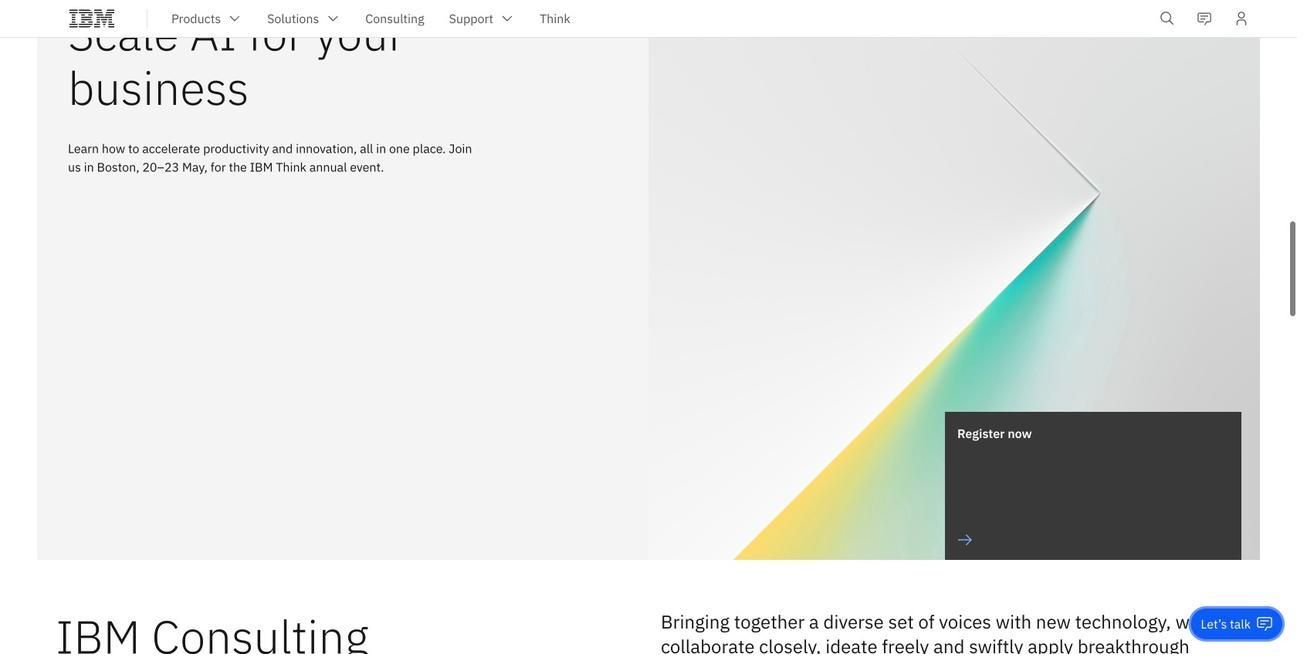 Task type: locate. For each thing, give the bounding box(es) containing it.
let's talk element
[[1201, 616, 1251, 633]]



